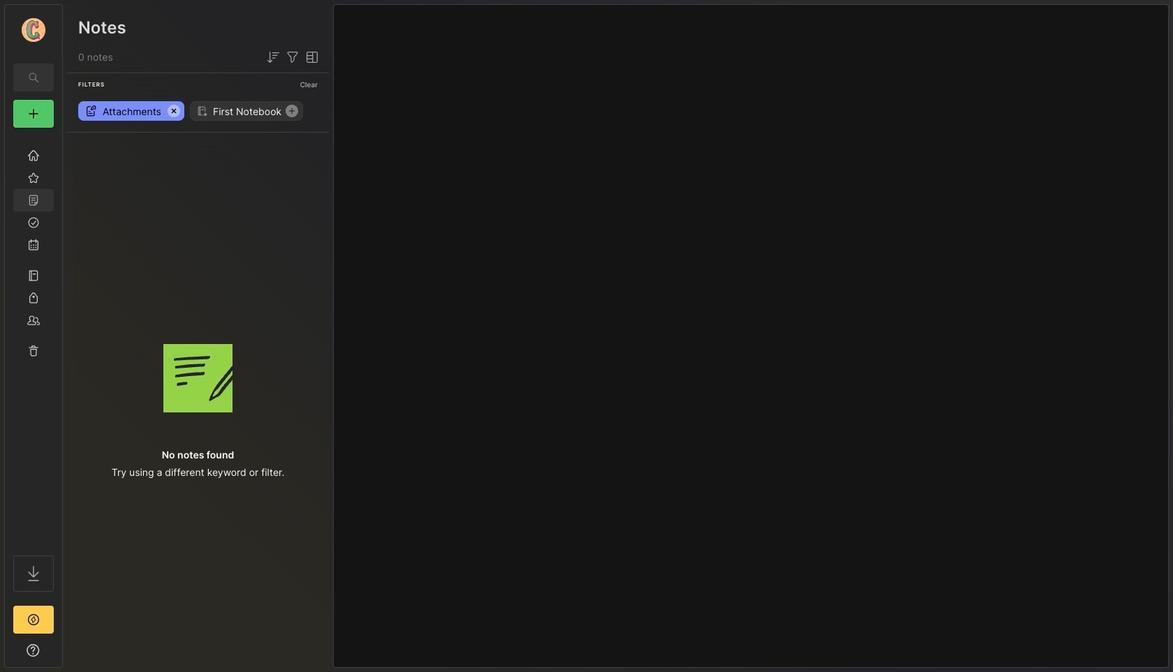 Task type: locate. For each thing, give the bounding box(es) containing it.
main element
[[0, 0, 67, 673]]

upgrade image
[[25, 612, 42, 629]]

tree
[[5, 136, 62, 543]]

View options field
[[301, 49, 321, 66]]

click to expand image
[[61, 647, 72, 663]]

tree inside main element
[[5, 136, 62, 543]]

add filters image
[[284, 49, 301, 66]]

Account field
[[5, 16, 62, 44]]



Task type: describe. For each thing, give the bounding box(es) containing it.
Add filters field
[[284, 49, 301, 66]]

note window element
[[333, 4, 1169, 668]]

Sort options field
[[265, 49, 281, 66]]

account image
[[22, 18, 45, 42]]

home image
[[27, 149, 41, 163]]

WHAT'S NEW field
[[5, 640, 62, 662]]

edit search image
[[25, 69, 42, 86]]



Task type: vqa. For each thing, say whether or not it's contained in the screenshot.
the Edit search image
yes



